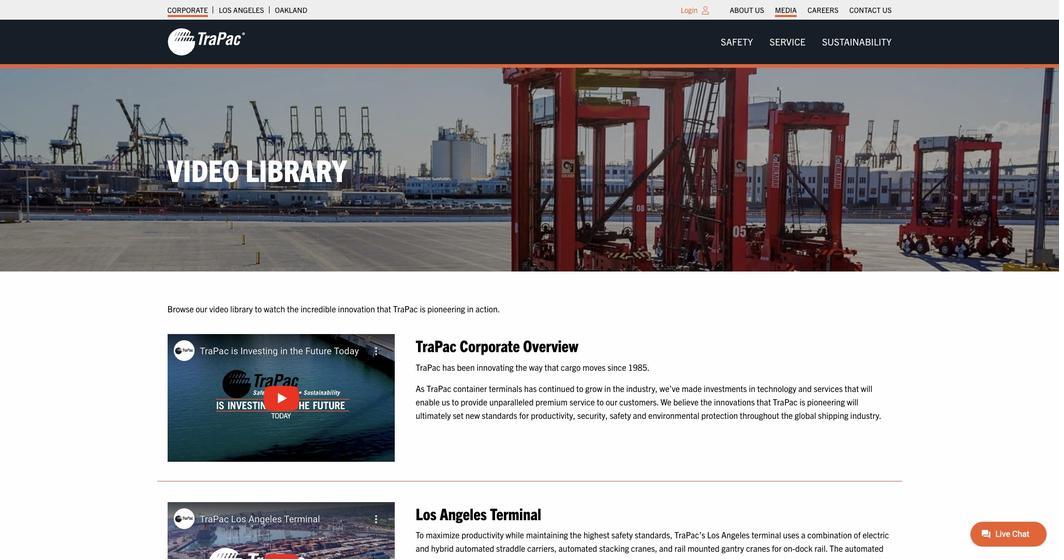 Task type: describe. For each thing, give the bounding box(es) containing it.
0 horizontal spatial of
[[614, 557, 621, 560]]

provide
[[461, 397, 488, 407]]

safety link
[[713, 31, 762, 52]]

2 reduces from the left
[[752, 557, 781, 560]]

video library
[[167, 151, 347, 188]]

pioneering inside as trapac container terminals has continued to grow in the industry, we've made investments in technology and services that will enable us to provide unparalleled premium service to our customers. we believe the innovations that trapac is pioneering will ultimately set new standards for productivity, security, safety and environmental protection throughout the global shipping industry.
[[808, 397, 845, 407]]

stacking
[[599, 543, 629, 554]]

been
[[457, 362, 475, 373]]

menu bar containing safety
[[713, 31, 900, 52]]

service
[[770, 36, 806, 48]]

and up nox
[[659, 543, 673, 554]]

electric
[[863, 530, 890, 541]]

angeles for los angeles
[[233, 5, 264, 14]]

2 horizontal spatial in
[[749, 384, 756, 394]]

to down grow
[[597, 397, 604, 407]]

for inside to maximize productivity while maintaining the highest safety standards, trapac's los angeles terminal uses a combination of electric and hybrid automated straddle carriers, automated stacking cranes, and rail mounted gantry cranes for on-dock rail. the automated cargo handling equipment at trapac reduces emissions of pm and nox by more than 99% and reduces ghg emissions by over 9
[[772, 543, 782, 554]]

to
[[416, 530, 424, 541]]

safety inside to maximize productivity while maintaining the highest safety standards, trapac's los angeles terminal uses a combination of electric and hybrid automated straddle carriers, automated stacking cranes, and rail mounted gantry cranes for on-dock rail. the automated cargo handling equipment at trapac reduces emissions of pm and nox by more than 99% and reduces ghg emissions by over 9
[[612, 530, 633, 541]]

handling
[[438, 557, 469, 560]]

about us
[[730, 5, 765, 14]]

the left the global
[[782, 410, 793, 421]]

contact us link
[[850, 3, 892, 17]]

grow
[[586, 384, 603, 394]]

standards,
[[635, 530, 673, 541]]

cranes,
[[631, 543, 658, 554]]

that right innovation
[[377, 304, 391, 314]]

0 vertical spatial our
[[196, 304, 207, 314]]

trapac has been innovating the way that cargo moves since 1985.
[[416, 362, 650, 373]]

combination
[[808, 530, 852, 541]]

since
[[608, 362, 627, 373]]

maximize
[[426, 530, 460, 541]]

2 emissions from the left
[[801, 557, 837, 560]]

technology
[[758, 384, 797, 394]]

overview
[[523, 336, 579, 356]]

a
[[802, 530, 806, 541]]

browse our video library to watch the incredible innovation that trapac is pioneering in action.
[[167, 304, 500, 314]]

contact us
[[850, 5, 892, 14]]

we
[[661, 397, 672, 407]]

0 horizontal spatial pioneering
[[428, 304, 465, 314]]

the right watch
[[287, 304, 299, 314]]

sustainability
[[822, 36, 892, 48]]

corporate inside main content
[[460, 336, 520, 356]]

standards
[[482, 410, 517, 421]]

security,
[[578, 410, 608, 421]]

moves
[[583, 362, 606, 373]]

angeles inside to maximize productivity while maintaining the highest safety standards, trapac's los angeles terminal uses a combination of electric and hybrid automated straddle carriers, automated stacking cranes, and rail mounted gantry cranes for on-dock rail. the automated cargo handling equipment at trapac reduces emissions of pm and nox by more than 99% and reduces ghg emissions by over 9
[[722, 530, 750, 541]]

2 by from the left
[[838, 557, 847, 560]]

media link
[[775, 3, 797, 17]]

protection
[[702, 410, 738, 421]]

and down the to
[[416, 543, 429, 554]]

our inside as trapac container terminals has continued to grow in the industry, we've made investments in technology and services that will enable us to provide unparalleled premium service to our customers. we believe the innovations that trapac is pioneering will ultimately set new standards for productivity, security, safety and environmental protection throughout the global shipping industry.
[[606, 397, 618, 407]]

the
[[830, 543, 843, 554]]

oakland link
[[275, 3, 307, 17]]

terminal
[[490, 504, 541, 524]]

to maximize productivity while maintaining the highest safety standards, trapac's los angeles terminal uses a combination of electric and hybrid automated straddle carriers, automated stacking cranes, and rail mounted gantry cranes for on-dock rail. the automated cargo handling equipment at trapac reduces emissions of pm and nox by more than 99% and reduces ghg emissions by over 9
[[416, 530, 890, 560]]

los angeles terminal
[[416, 504, 541, 524]]

careers
[[808, 5, 839, 14]]

environmental
[[649, 410, 700, 421]]

99%
[[718, 557, 735, 560]]

the down since on the bottom of page
[[613, 384, 625, 394]]

ultimately
[[416, 410, 451, 421]]

dock
[[796, 543, 813, 554]]

login
[[681, 5, 698, 14]]

0 vertical spatial cargo
[[561, 362, 581, 373]]

as trapac container terminals has continued to grow in the industry, we've made investments in technology and services that will enable us to provide unparalleled premium service to our customers. we believe the innovations that trapac is pioneering will ultimately set new standards for productivity, security, safety and environmental protection throughout the global shipping industry.
[[416, 384, 882, 421]]

way
[[529, 362, 543, 373]]

safety
[[721, 36, 753, 48]]

at
[[511, 557, 518, 560]]

while
[[506, 530, 524, 541]]

0 vertical spatial will
[[861, 384, 873, 394]]

library
[[246, 151, 347, 188]]

main content containing trapac corporate overview
[[157, 303, 902, 560]]

to left watch
[[255, 304, 262, 314]]

maintaining
[[526, 530, 568, 541]]

us for contact us
[[883, 5, 892, 14]]

trapac inside to maximize productivity while maintaining the highest safety standards, trapac's los angeles terminal uses a combination of electric and hybrid automated straddle carriers, automated stacking cranes, and rail mounted gantry cranes for on-dock rail. the automated cargo handling equipment at trapac reduces emissions of pm and nox by more than 99% and reduces ghg emissions by over 9
[[520, 557, 545, 560]]

video
[[209, 304, 228, 314]]

new
[[466, 410, 480, 421]]

about
[[730, 5, 754, 14]]

los angeles link
[[219, 3, 264, 17]]

on-
[[784, 543, 796, 554]]

investments
[[704, 384, 747, 394]]

watch
[[264, 304, 285, 314]]

terminal
[[752, 530, 781, 541]]

action.
[[476, 304, 500, 314]]

innovating
[[477, 362, 514, 373]]

than
[[700, 557, 717, 560]]

productivity,
[[531, 410, 576, 421]]

corporate image
[[167, 27, 245, 56]]

2 automated from the left
[[559, 543, 598, 554]]

carriers,
[[527, 543, 557, 554]]

1 horizontal spatial of
[[854, 530, 861, 541]]

0 horizontal spatial will
[[847, 397, 859, 407]]

enable
[[416, 397, 440, 407]]



Task type: vqa. For each thing, say whether or not it's contained in the screenshot.
Not at the left top of page
no



Task type: locate. For each thing, give the bounding box(es) containing it.
los
[[219, 5, 232, 14], [416, 504, 437, 524], [707, 530, 720, 541]]

2 horizontal spatial automated
[[845, 543, 884, 554]]

reduces down cranes
[[752, 557, 781, 560]]

0 vertical spatial has
[[443, 362, 455, 373]]

productivity
[[462, 530, 504, 541]]

automated down highest
[[559, 543, 598, 554]]

service link
[[762, 31, 814, 52]]

0 horizontal spatial has
[[443, 362, 455, 373]]

video
[[167, 151, 239, 188]]

more
[[680, 557, 698, 560]]

us for about us
[[755, 5, 765, 14]]

0 vertical spatial safety
[[610, 410, 631, 421]]

1 by from the left
[[670, 557, 678, 560]]

hybrid
[[431, 543, 454, 554]]

2 horizontal spatial los
[[707, 530, 720, 541]]

menu bar down the "careers" at the top right of page
[[713, 31, 900, 52]]

1 vertical spatial of
[[614, 557, 621, 560]]

emissions down stacking
[[577, 557, 612, 560]]

1 vertical spatial cargo
[[416, 557, 436, 560]]

corporate up 'corporate' image on the top left of the page
[[167, 5, 208, 14]]

global
[[795, 410, 817, 421]]

emissions down rail.
[[801, 557, 837, 560]]

1 vertical spatial safety
[[612, 530, 633, 541]]

to up service
[[577, 384, 584, 394]]

light image
[[702, 6, 709, 14]]

pioneering down services
[[808, 397, 845, 407]]

our up security,
[[606, 397, 618, 407]]

pioneering
[[428, 304, 465, 314], [808, 397, 845, 407]]

pioneering left action.
[[428, 304, 465, 314]]

equipment
[[471, 557, 509, 560]]

reduces
[[547, 557, 575, 560], [752, 557, 781, 560]]

automated
[[456, 543, 494, 554], [559, 543, 598, 554], [845, 543, 884, 554]]

0 horizontal spatial in
[[467, 304, 474, 314]]

0 horizontal spatial us
[[755, 5, 765, 14]]

reduces down carriers,
[[547, 557, 575, 560]]

as
[[416, 384, 425, 394]]

0 horizontal spatial cargo
[[416, 557, 436, 560]]

nox
[[652, 557, 668, 560]]

los for los angeles
[[219, 5, 232, 14]]

customers.
[[620, 397, 659, 407]]

1 horizontal spatial is
[[800, 397, 806, 407]]

cargo inside to maximize productivity while maintaining the highest safety standards, trapac's los angeles terminal uses a combination of electric and hybrid automated straddle carriers, automated stacking cranes, and rail mounted gantry cranes for on-dock rail. the automated cargo handling equipment at trapac reduces emissions of pm and nox by more than 99% and reduces ghg emissions by over 9
[[416, 557, 436, 560]]

0 vertical spatial pioneering
[[428, 304, 465, 314]]

menu bar up service
[[725, 3, 898, 17]]

0 horizontal spatial corporate
[[167, 5, 208, 14]]

has
[[443, 362, 455, 373], [524, 384, 537, 394]]

0 horizontal spatial by
[[670, 557, 678, 560]]

los for los angeles terminal
[[416, 504, 437, 524]]

innovation
[[338, 304, 375, 314]]

0 vertical spatial angeles
[[233, 5, 264, 14]]

angeles up productivity
[[440, 504, 487, 524]]

made
[[682, 384, 702, 394]]

the left way
[[516, 362, 527, 373]]

cargo down 'hybrid' on the left bottom of page
[[416, 557, 436, 560]]

trapac
[[393, 304, 418, 314], [416, 336, 457, 356], [416, 362, 441, 373], [427, 384, 452, 394], [773, 397, 798, 407], [520, 557, 545, 560]]

rail.
[[815, 543, 828, 554]]

1 emissions from the left
[[577, 557, 612, 560]]

angeles for los angeles terminal
[[440, 504, 487, 524]]

has down trapac has been innovating the way that cargo moves since 1985.
[[524, 384, 537, 394]]

us right about
[[755, 5, 765, 14]]

1 horizontal spatial angeles
[[440, 504, 487, 524]]

to
[[255, 304, 262, 314], [577, 384, 584, 394], [452, 397, 459, 407], [597, 397, 604, 407]]

that right way
[[545, 362, 559, 373]]

cranes
[[746, 543, 770, 554]]

2 horizontal spatial angeles
[[722, 530, 750, 541]]

throughout
[[740, 410, 780, 421]]

1 horizontal spatial will
[[861, 384, 873, 394]]

service
[[570, 397, 595, 407]]

1 vertical spatial will
[[847, 397, 859, 407]]

1 us from the left
[[755, 5, 765, 14]]

in right grow
[[605, 384, 611, 394]]

our
[[196, 304, 207, 314], [606, 397, 618, 407]]

and left services
[[799, 384, 812, 394]]

terminals
[[489, 384, 522, 394]]

1 horizontal spatial by
[[838, 557, 847, 560]]

the up protection
[[701, 397, 712, 407]]

contact
[[850, 5, 881, 14]]

our left "video"
[[196, 304, 207, 314]]

0 vertical spatial for
[[519, 410, 529, 421]]

2 us from the left
[[883, 5, 892, 14]]

we've
[[660, 384, 680, 394]]

0 horizontal spatial emissions
[[577, 557, 612, 560]]

gantry
[[722, 543, 744, 554]]

trapac corporate overview
[[416, 336, 579, 356]]

3 automated from the left
[[845, 543, 884, 554]]

container
[[453, 384, 487, 394]]

main content
[[157, 303, 902, 560]]

1 vertical spatial angeles
[[440, 504, 487, 524]]

innovations
[[714, 397, 755, 407]]

cargo
[[561, 362, 581, 373], [416, 557, 436, 560]]

1 horizontal spatial cargo
[[561, 362, 581, 373]]

for inside as trapac container terminals has continued to grow in the industry, we've made investments in technology and services that will enable us to provide unparalleled premium service to our customers. we believe the innovations that trapac is pioneering will ultimately set new standards for productivity, security, safety and environmental protection throughout the global shipping industry.
[[519, 410, 529, 421]]

safety inside as trapac container terminals has continued to grow in the industry, we've made investments in technology and services that will enable us to provide unparalleled premium service to our customers. we believe the innovations that trapac is pioneering will ultimately set new standards for productivity, security, safety and environmental protection throughout the global shipping industry.
[[610, 410, 631, 421]]

1 vertical spatial menu bar
[[713, 31, 900, 52]]

incredible
[[301, 304, 336, 314]]

0 horizontal spatial los
[[219, 5, 232, 14]]

1 horizontal spatial corporate
[[460, 336, 520, 356]]

us right contact
[[883, 5, 892, 14]]

0 vertical spatial menu bar
[[725, 3, 898, 17]]

the inside to maximize productivity while maintaining the highest safety standards, trapac's los angeles terminal uses a combination of electric and hybrid automated straddle carriers, automated stacking cranes, and rail mounted gantry cranes for on-dock rail. the automated cargo handling equipment at trapac reduces emissions of pm and nox by more than 99% and reduces ghg emissions by over 9
[[570, 530, 582, 541]]

in left action.
[[467, 304, 474, 314]]

and down cranes,
[[637, 557, 650, 560]]

shipping
[[818, 410, 849, 421]]

for
[[519, 410, 529, 421], [772, 543, 782, 554]]

corporate up innovating
[[460, 336, 520, 356]]

2 vertical spatial angeles
[[722, 530, 750, 541]]

los inside to maximize productivity while maintaining the highest safety standards, trapac's los angeles terminal uses a combination of electric and hybrid automated straddle carriers, automated stacking cranes, and rail mounted gantry cranes for on-dock rail. the automated cargo handling equipment at trapac reduces emissions of pm and nox by more than 99% and reduces ghg emissions by over 9
[[707, 530, 720, 541]]

los angeles
[[219, 5, 264, 14]]

menu bar containing about us
[[725, 3, 898, 17]]

rail
[[675, 543, 686, 554]]

1 horizontal spatial los
[[416, 504, 437, 524]]

0 horizontal spatial our
[[196, 304, 207, 314]]

believe
[[674, 397, 699, 407]]

us
[[442, 397, 450, 407]]

trapac's
[[675, 530, 706, 541]]

1 horizontal spatial emissions
[[801, 557, 837, 560]]

is inside as trapac container terminals has continued to grow in the industry, we've made investments in technology and services that will enable us to provide unparalleled premium service to our customers. we believe the innovations that trapac is pioneering will ultimately set new standards for productivity, security, safety and environmental protection throughout the global shipping industry.
[[800, 397, 806, 407]]

ghg
[[782, 557, 799, 560]]

0 horizontal spatial for
[[519, 410, 529, 421]]

oakland
[[275, 5, 307, 14]]

for down unparalleled
[[519, 410, 529, 421]]

1 vertical spatial has
[[524, 384, 537, 394]]

premium
[[536, 397, 568, 407]]

0 vertical spatial los
[[219, 5, 232, 14]]

has left been
[[443, 362, 455, 373]]

careers link
[[808, 3, 839, 17]]

straddle
[[496, 543, 526, 554]]

of down stacking
[[614, 557, 621, 560]]

los up 'corporate' image on the top left of the page
[[219, 5, 232, 14]]

media
[[775, 5, 797, 14]]

for left the on-
[[772, 543, 782, 554]]

services
[[814, 384, 843, 394]]

set
[[453, 410, 464, 421]]

1 horizontal spatial us
[[883, 5, 892, 14]]

the left highest
[[570, 530, 582, 541]]

1 horizontal spatial in
[[605, 384, 611, 394]]

0 horizontal spatial is
[[420, 304, 426, 314]]

1 horizontal spatial automated
[[559, 543, 598, 554]]

of left electric
[[854, 530, 861, 541]]

safety up stacking
[[612, 530, 633, 541]]

1 reduces from the left
[[547, 557, 575, 560]]

los up the to
[[416, 504, 437, 524]]

in up innovations
[[749, 384, 756, 394]]

safety down customers.
[[610, 410, 631, 421]]

emissions
[[577, 557, 612, 560], [801, 557, 837, 560]]

to right the us
[[452, 397, 459, 407]]

1 vertical spatial pioneering
[[808, 397, 845, 407]]

pm
[[623, 557, 635, 560]]

1 horizontal spatial reduces
[[752, 557, 781, 560]]

0 horizontal spatial automated
[[456, 543, 494, 554]]

and down the gantry at right bottom
[[736, 557, 750, 560]]

0 vertical spatial of
[[854, 530, 861, 541]]

industry,
[[627, 384, 658, 394]]

mounted
[[688, 543, 720, 554]]

1 automated from the left
[[456, 543, 494, 554]]

highest
[[584, 530, 610, 541]]

0 vertical spatial corporate
[[167, 5, 208, 14]]

by
[[670, 557, 678, 560], [838, 557, 847, 560]]

angeles up the gantry at right bottom
[[722, 530, 750, 541]]

automated up over
[[845, 543, 884, 554]]

by down rail
[[670, 557, 678, 560]]

1 vertical spatial for
[[772, 543, 782, 554]]

1 horizontal spatial for
[[772, 543, 782, 554]]

automated down productivity
[[456, 543, 494, 554]]

2 vertical spatial los
[[707, 530, 720, 541]]

continued
[[539, 384, 575, 394]]

the
[[287, 304, 299, 314], [516, 362, 527, 373], [613, 384, 625, 394], [701, 397, 712, 407], [782, 410, 793, 421], [570, 530, 582, 541]]

and
[[799, 384, 812, 394], [633, 410, 647, 421], [416, 543, 429, 554], [659, 543, 673, 554], [637, 557, 650, 560], [736, 557, 750, 560]]

1 horizontal spatial pioneering
[[808, 397, 845, 407]]

over
[[849, 557, 864, 560]]

that up throughout
[[757, 397, 771, 407]]

1 horizontal spatial has
[[524, 384, 537, 394]]

menu bar
[[725, 3, 898, 17], [713, 31, 900, 52]]

sustainability link
[[814, 31, 900, 52]]

1 vertical spatial is
[[800, 397, 806, 407]]

1985.
[[628, 362, 650, 373]]

los up mounted
[[707, 530, 720, 541]]

that right services
[[845, 384, 859, 394]]

library
[[230, 304, 253, 314]]

cargo left the moves
[[561, 362, 581, 373]]

1 vertical spatial our
[[606, 397, 618, 407]]

angeles
[[233, 5, 264, 14], [440, 504, 487, 524], [722, 530, 750, 541]]

1 vertical spatial los
[[416, 504, 437, 524]]

0 horizontal spatial reduces
[[547, 557, 575, 560]]

corporate link
[[167, 3, 208, 17]]

about us link
[[730, 3, 765, 17]]

0 horizontal spatial angeles
[[233, 5, 264, 14]]

industry.
[[851, 410, 882, 421]]

unparalleled
[[489, 397, 534, 407]]

by down the
[[838, 557, 847, 560]]

1 vertical spatial corporate
[[460, 336, 520, 356]]

angeles left oakland
[[233, 5, 264, 14]]

and down customers.
[[633, 410, 647, 421]]

1 horizontal spatial our
[[606, 397, 618, 407]]

0 vertical spatial is
[[420, 304, 426, 314]]

login link
[[681, 5, 698, 14]]

has inside as trapac container terminals has continued to grow in the industry, we've made investments in technology and services that will enable us to provide unparalleled premium service to our customers. we believe the innovations that trapac is pioneering will ultimately set new standards for productivity, security, safety and environmental protection throughout the global shipping industry.
[[524, 384, 537, 394]]



